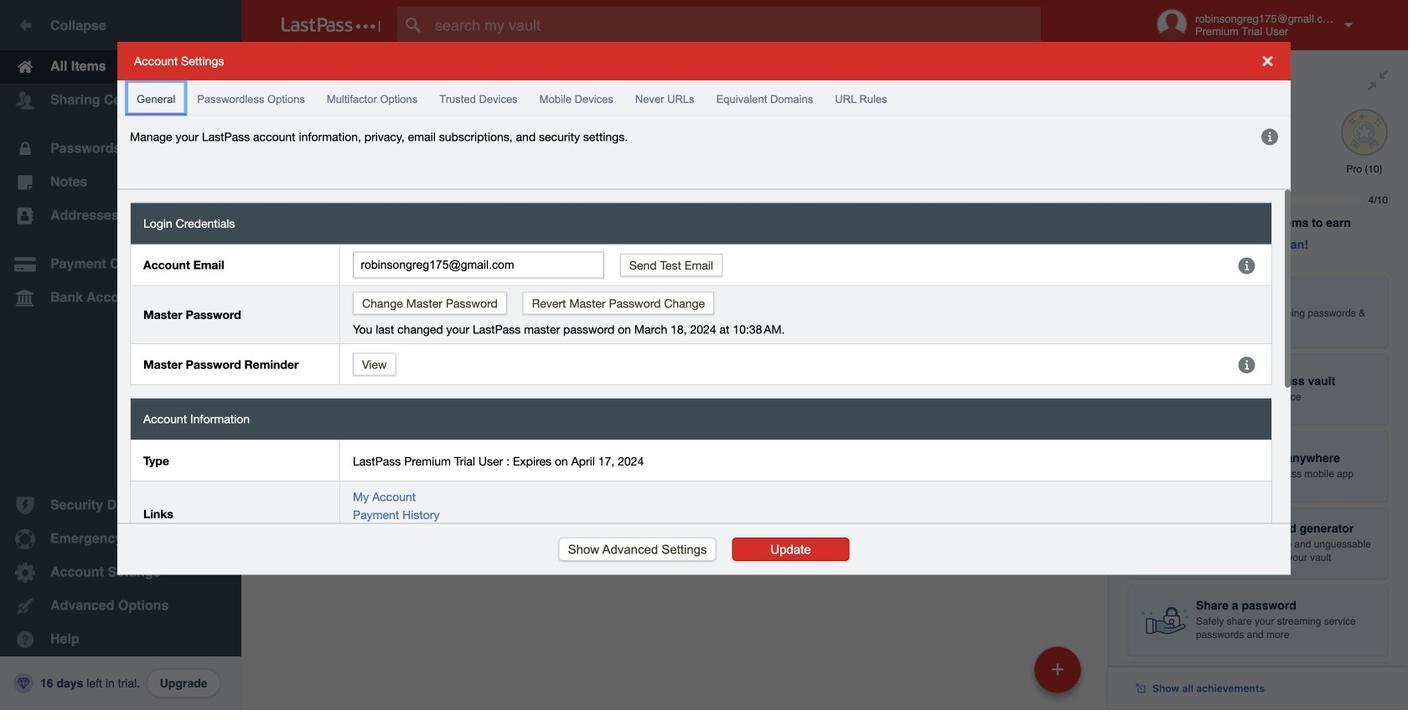 Task type: vqa. For each thing, say whether or not it's contained in the screenshot.
NEW ITEM "navigation"
yes



Task type: locate. For each thing, give the bounding box(es) containing it.
main navigation navigation
[[0, 0, 241, 711]]

search my vault text field
[[397, 7, 1067, 44]]



Task type: describe. For each thing, give the bounding box(es) containing it.
Search search field
[[397, 7, 1067, 44]]

new item image
[[1052, 664, 1064, 676]]

lastpass image
[[282, 18, 381, 33]]

vault options navigation
[[241, 50, 1108, 101]]

new item navigation
[[1028, 642, 1091, 711]]



